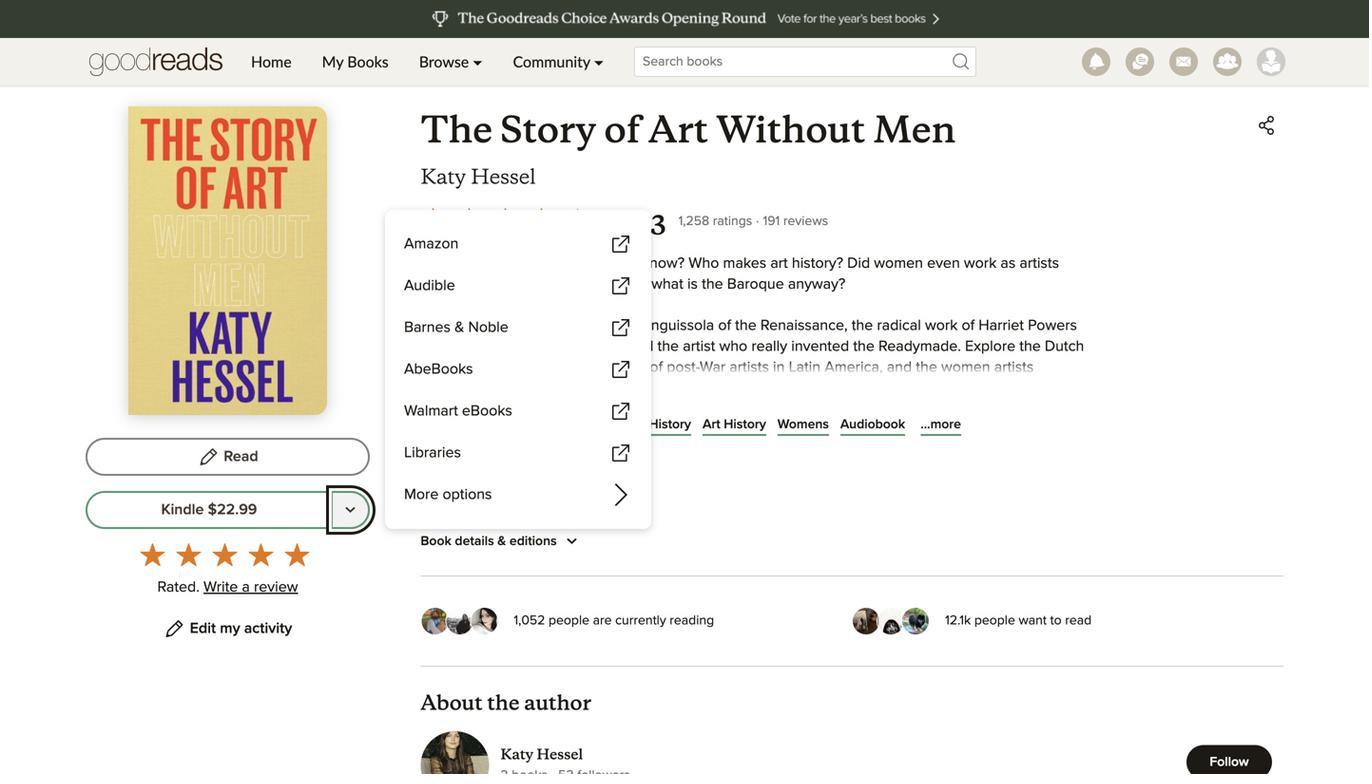 Task type: vqa. For each thing, say whether or not it's contained in the screenshot.
America,
yes



Task type: locate. For each thing, give the bounding box(es) containing it.
2 your from the left
[[904, 381, 934, 396]]

0 vertical spatial as
[[1001, 256, 1016, 271]]

work up have
[[613, 360, 646, 376]]

the down powers
[[1019, 340, 1041, 355]]

is inside "discover the glittering sofonisba anguissola of the renaissance, the radical work of harriet powers in the nineteenth-century usa, and the artist who really invented the readymade. explore the dutch golden age, the astonishing work of post-war artists in latin america, and the women artists defining art in the 2020s. have your sense of art history overturned, and your eyes opened to many art forms often overlooked or dismissed. from the cornish coast to manhattan, nigeria to japan this is the history of art as it's never been told before."
[[421, 423, 431, 438]]

of left post-
[[650, 360, 663, 376]]

0 vertical spatial in
[[421, 340, 432, 355]]

art down from
[[703, 418, 720, 432]]

history down from
[[724, 418, 766, 432]]

kindle
[[161, 503, 204, 518]]

0 horizontal spatial people
[[549, 615, 589, 628]]

katy down the
[[421, 164, 466, 190]]

0 vertical spatial history
[[746, 381, 791, 396]]

1 vertical spatial history
[[460, 423, 505, 438]]

1,052 people are currently reading
[[514, 615, 714, 628]]

0 horizontal spatial many
[[455, 256, 491, 271]]

art up baroque
[[770, 256, 788, 271]]

many up before
[[455, 256, 491, 271]]

artists up century?
[[548, 256, 588, 271]]

art up 1,258
[[648, 107, 708, 153]]

as up "harriet"
[[1001, 256, 1016, 271]]

2 horizontal spatial work
[[964, 256, 997, 271]]

art for art history
[[703, 418, 720, 432]]

kindle $22.99 link
[[86, 491, 332, 529]]

and down readymade.
[[887, 360, 912, 376]]

your up manhattan,
[[904, 381, 934, 396]]

2 vertical spatial and
[[875, 381, 901, 396]]

1,052
[[514, 615, 545, 628]]

nigeria
[[946, 402, 994, 417]]

who
[[689, 256, 719, 271]]

the up the america,
[[853, 340, 875, 355]]

1 horizontal spatial many
[[1046, 381, 1082, 396]]

art down war
[[725, 381, 742, 396]]

are
[[593, 615, 612, 628]]

work up readymade.
[[925, 319, 958, 334]]

art for art
[[478, 418, 496, 432]]

ebooks
[[462, 404, 512, 419]]

rate 5 out of 5 image
[[285, 543, 309, 568]]

read
[[224, 450, 258, 465]]

1 ▾ from the left
[[473, 52, 483, 71]]

▾ right community
[[594, 52, 604, 71]]

katy hessel link down "author"
[[500, 746, 630, 765]]

january
[[510, 485, 555, 498]]

audible
[[404, 278, 455, 294]]

in down barnes on the top left
[[421, 340, 432, 355]]

1,258 ratings and 191 reviews figure
[[678, 209, 828, 232]]

the down the anguissola
[[657, 340, 679, 355]]

as left it's
[[547, 423, 562, 438]]

1 vertical spatial hessel
[[537, 746, 583, 764]]

the right about
[[487, 691, 519, 716]]

1 horizontal spatial work
[[925, 319, 958, 334]]

in down really
[[773, 360, 785, 376]]

352 pages, hardcover
[[421, 456, 551, 470]]

men
[[874, 107, 956, 153]]

book details & editions
[[421, 535, 557, 549]]

home link
[[236, 38, 307, 86]]

0 vertical spatial work
[[964, 256, 997, 271]]

anyway?
[[788, 277, 846, 292]]

1 vertical spatial many
[[1046, 381, 1082, 396]]

art down often
[[478, 418, 496, 432]]

is down who
[[687, 277, 698, 292]]

discover the glittering sofonisba anguissola of the renaissance, the radical work of harriet powers in the nineteenth-century usa, and the artist who really invented the readymade. explore the dutch golden age, the astonishing work of post-war artists in latin america, and the women artists defining art in the 2020s. have your sense of art history overturned, and your eyes opened to many art forms often overlooked or dismissed. from the cornish coast to manhattan, nigeria to japan this is the history of art as it's never been told before.
[[421, 319, 1084, 438]]

write
[[204, 580, 238, 596]]

0 horizontal spatial history
[[460, 423, 505, 438]]

and right usa,
[[628, 340, 654, 355]]

0 horizontal spatial history
[[649, 418, 691, 432]]

reviews
[[783, 215, 828, 228]]

work right even
[[964, 256, 997, 271]]

people
[[549, 615, 589, 628], [974, 615, 1015, 628]]

1 horizontal spatial as
[[1001, 256, 1016, 271]]

1 horizontal spatial history
[[724, 418, 766, 432]]

art up genres
[[421, 402, 438, 417]]

genres
[[421, 418, 463, 432]]

home
[[251, 52, 292, 71]]

never
[[588, 423, 626, 438]]

None search field
[[619, 47, 992, 77]]

1 vertical spatial as
[[547, 423, 562, 438]]

of up who
[[718, 319, 731, 334]]

follow button
[[1187, 746, 1272, 775]]

1,
[[559, 485, 566, 498]]

barnes & noble
[[404, 320, 508, 336]]

0 vertical spatial is
[[687, 277, 698, 292]]

the right before
[[468, 277, 490, 292]]

post-
[[667, 360, 700, 376]]

katy hessel link
[[421, 164, 536, 190], [500, 746, 630, 765]]

your
[[631, 381, 660, 396], [904, 381, 934, 396]]

rate 1 out of 5 image
[[140, 543, 165, 568]]

0 vertical spatial katy hessel link
[[421, 164, 536, 190]]

&
[[455, 320, 464, 336], [498, 535, 506, 549]]

0 vertical spatial hessel
[[471, 164, 536, 190]]

ratings
[[713, 215, 752, 228]]

artists
[[548, 256, 588, 271], [1020, 256, 1059, 271], [730, 360, 769, 376], [994, 360, 1034, 376]]

is down walmart
[[421, 423, 431, 438]]

hessel down "author"
[[537, 746, 583, 764]]

of right story
[[604, 107, 640, 153]]

hardcover
[[490, 456, 551, 470]]

0 horizontal spatial hessel
[[471, 164, 536, 190]]

2 horizontal spatial in
[[773, 360, 785, 376]]

1 horizontal spatial ▾
[[594, 52, 604, 71]]

follow
[[1210, 756, 1249, 770]]

more options
[[404, 488, 492, 503]]

1 horizontal spatial hessel
[[537, 746, 583, 764]]

4.33
[[607, 209, 667, 242]]

advertisement region
[[223, 0, 1146, 74]]

hessel up rating 4.33 out of 5 image
[[471, 164, 536, 190]]

▾ for browse ▾
[[473, 52, 483, 71]]

2020s.
[[541, 381, 588, 396]]

history up cornish
[[746, 381, 791, 396]]

my
[[322, 52, 343, 71]]

published
[[449, 485, 506, 498]]

of up explore
[[962, 319, 975, 334]]

currently
[[615, 615, 666, 628]]

▾
[[473, 52, 483, 71], [594, 52, 604, 71]]

women right did
[[874, 256, 923, 271]]

details
[[455, 535, 494, 549]]

katy down the about the author
[[500, 746, 533, 764]]

rating 4.33 out of 5 image
[[415, 202, 596, 238]]

cornish
[[756, 402, 807, 417]]

art inside 'how many women artists do you know? who makes art history? did women even work as artists before the twentieth century? and what is the baroque anyway?'
[[770, 256, 788, 271]]

katy hessel down "author"
[[500, 746, 583, 764]]

many inside 'how many women artists do you know? who makes art history? did women even work as artists before the twentieth century? and what is the baroque anyway?'
[[455, 256, 491, 271]]

browse
[[419, 52, 469, 71]]

0 vertical spatial many
[[455, 256, 491, 271]]

& left noble
[[455, 320, 464, 336]]

1,258
[[678, 215, 709, 228]]

your up dismissed.
[[631, 381, 660, 396]]

glittering
[[508, 319, 567, 334]]

audiobook link
[[840, 416, 905, 435]]

people left are
[[549, 615, 589, 628]]

0 vertical spatial katy
[[421, 164, 466, 190]]

the up nineteenth- on the left of page
[[483, 319, 504, 334]]

1 horizontal spatial women
[[874, 256, 923, 271]]

1 horizontal spatial your
[[904, 381, 934, 396]]

often
[[483, 402, 518, 417]]

the down readymade.
[[916, 360, 937, 376]]

women inside "discover the glittering sofonisba anguissola of the renaissance, the radical work of harriet powers in the nineteenth-century usa, and the artist who really invented the readymade. explore the dutch golden age, the astonishing work of post-war artists in latin america, and the women artists defining art in the 2020s. have your sense of art history overturned, and your eyes opened to many art forms often overlooked or dismissed. from the cornish coast to manhattan, nigeria to japan this is the history of art as it's never been told before."
[[941, 360, 990, 376]]

▾ right the browse
[[473, 52, 483, 71]]

1 horizontal spatial people
[[974, 615, 1015, 628]]

nineteenth-
[[462, 340, 538, 355]]

pages,
[[447, 456, 486, 470]]

0 vertical spatial katy hessel
[[421, 164, 536, 190]]

the
[[468, 277, 490, 292], [702, 277, 723, 292], [483, 319, 504, 334], [735, 319, 757, 334], [852, 319, 873, 334], [436, 340, 458, 355], [657, 340, 679, 355], [853, 340, 875, 355], [1019, 340, 1041, 355], [508, 360, 529, 376], [916, 360, 937, 376], [516, 381, 537, 396], [731, 402, 752, 417], [435, 423, 456, 438], [487, 691, 519, 716]]

artists down who
[[730, 360, 769, 376]]

katy hessel up rating 4.33 out of 5 image
[[421, 164, 536, 190]]

1 horizontal spatial &
[[498, 535, 506, 549]]

opened
[[974, 381, 1025, 396]]

history
[[746, 381, 791, 396], [460, 423, 505, 438]]

0 horizontal spatial work
[[613, 360, 646, 376]]

12.1k people want to read
[[945, 615, 1092, 628]]

baroque
[[727, 277, 784, 292]]

abebooks button
[[396, 351, 640, 389]]

0 vertical spatial &
[[455, 320, 464, 336]]

2 ▾ from the left
[[594, 52, 604, 71]]

katy hessel
[[421, 164, 536, 190], [500, 746, 583, 764]]

2 people from the left
[[974, 615, 1015, 628]]

average rating of 4.33 stars. figure
[[415, 202, 678, 244]]

1 history from the left
[[649, 418, 691, 432]]

feminism link
[[580, 416, 637, 435]]

libraries
[[404, 446, 461, 461]]

hessel
[[471, 164, 536, 190], [537, 746, 583, 764]]

community
[[513, 52, 590, 71]]

want
[[1019, 615, 1047, 628]]

a
[[242, 580, 250, 596]]

0 horizontal spatial ▾
[[473, 52, 483, 71]]

hessel for the bottommost katy hessel link
[[537, 746, 583, 764]]

century
[[538, 340, 588, 355]]

is
[[687, 277, 698, 292], [421, 423, 431, 438]]

people right the 12.1k at the bottom right of page
[[974, 615, 1015, 628]]

dutch
[[1045, 340, 1084, 355]]

0 horizontal spatial in
[[421, 340, 432, 355]]

2 vertical spatial in
[[500, 381, 512, 396]]

astonishing
[[533, 360, 609, 376]]

0 horizontal spatial your
[[631, 381, 660, 396]]

0 horizontal spatial is
[[421, 423, 431, 438]]

work
[[964, 256, 997, 271], [925, 319, 958, 334], [613, 360, 646, 376]]

as inside 'how many women artists do you know? who makes art history? did women even work as artists before the twentieth century? and what is the baroque anyway?'
[[1001, 256, 1016, 271]]

the story of art without men
[[421, 107, 956, 153]]

people for 12.1k
[[974, 615, 1015, 628]]

rate 3 out of 5 image
[[212, 543, 237, 568]]

womens
[[778, 418, 829, 432]]

first published january 1, 2022
[[421, 485, 602, 498]]

told
[[668, 423, 693, 438]]

sense
[[664, 381, 704, 396]]

0 horizontal spatial katy
[[421, 164, 466, 190]]

& right details
[[498, 535, 506, 549]]

art
[[770, 256, 788, 271], [478, 381, 496, 396], [725, 381, 742, 396], [421, 402, 438, 417], [526, 423, 543, 438]]

history down ebooks at left
[[460, 423, 505, 438]]

2 horizontal spatial women
[[941, 360, 990, 376]]

1 vertical spatial is
[[421, 423, 431, 438]]

readymade.
[[879, 340, 961, 355]]

many up the this
[[1046, 381, 1082, 396]]

and up manhattan,
[[875, 381, 901, 396]]

1 horizontal spatial is
[[687, 277, 698, 292]]

walmart ebooks
[[404, 404, 512, 419]]

0 horizontal spatial women
[[495, 256, 544, 271]]

1 vertical spatial katy
[[500, 746, 533, 764]]

in up often
[[500, 381, 512, 396]]

women up twentieth
[[495, 256, 544, 271]]

1 people from the left
[[549, 615, 589, 628]]

1 vertical spatial in
[[773, 360, 785, 376]]

0 horizontal spatial as
[[547, 423, 562, 438]]

2 history from the left
[[724, 418, 766, 432]]

history down dismissed.
[[649, 418, 691, 432]]

women up eyes
[[941, 360, 990, 376]]

katy hessel link up rating 4.33 out of 5 image
[[421, 164, 536, 190]]



Task type: describe. For each thing, give the bounding box(es) containing it.
rate 2 out of 5 image
[[176, 543, 201, 568]]

womens link
[[778, 416, 829, 435]]

invented
[[791, 340, 849, 355]]

the up who
[[735, 319, 757, 334]]

how
[[421, 256, 451, 271]]

book
[[421, 535, 451, 549]]

1 vertical spatial and
[[887, 360, 912, 376]]

2022
[[570, 485, 602, 498]]

usa,
[[592, 340, 624, 355]]

history?
[[792, 256, 843, 271]]

browse ▾
[[419, 52, 483, 71]]

libraries button
[[396, 434, 640, 472]]

art history link
[[703, 416, 766, 435]]

story
[[500, 107, 596, 153]]

1 horizontal spatial in
[[500, 381, 512, 396]]

more options link
[[396, 476, 640, 514]]

rating 5 out of 5 group
[[135, 537, 315, 573]]

write a review link
[[204, 580, 298, 596]]

more
[[404, 488, 439, 503]]

harriet
[[979, 319, 1024, 334]]

home image
[[89, 38, 222, 86]]

abebooks
[[404, 362, 473, 377]]

book title: the story of art without men element
[[421, 107, 956, 153]]

know?
[[642, 256, 685, 271]]

as inside "discover the glittering sofonisba anguissola of the renaissance, the radical work of harriet powers in the nineteenth-century usa, and the artist who really invented the readymade. explore the dutch golden age, the astonishing work of post-war artists in latin america, and the women artists defining art in the 2020s. have your sense of art history overturned, and your eyes opened to many art forms often overlooked or dismissed. from the cornish coast to manhattan, nigeria to japan this is the history of art as it's never been told before."
[[547, 423, 562, 438]]

do
[[592, 256, 609, 271]]

my books link
[[307, 38, 404, 86]]

the up 'art history'
[[731, 402, 752, 417]]

or
[[601, 402, 615, 417]]

of down war
[[708, 381, 721, 396]]

artists up powers
[[1020, 256, 1059, 271]]

to left read
[[1050, 615, 1062, 628]]

powers
[[1028, 319, 1077, 334]]

latin
[[789, 360, 821, 376]]

...more
[[921, 418, 961, 432]]

amazon button
[[396, 225, 640, 263]]

1 vertical spatial &
[[498, 535, 506, 549]]

been
[[630, 423, 664, 438]]

to down "opened"
[[998, 402, 1011, 417]]

before.
[[697, 423, 744, 438]]

1 vertical spatial work
[[925, 319, 958, 334]]

this
[[1059, 402, 1083, 417]]

rated. write a review
[[157, 580, 298, 596]]

artist
[[683, 340, 715, 355]]

about the author
[[421, 691, 591, 716]]

kindle $22.99
[[161, 503, 257, 518]]

work inside 'how many women artists do you know? who makes art history? did women even work as artists before the twentieth century? and what is the baroque anyway?'
[[964, 256, 997, 271]]

before
[[421, 277, 464, 292]]

the down nineteenth- on the left of page
[[508, 360, 529, 376]]

reading
[[670, 615, 714, 628]]

191 reviews
[[763, 215, 828, 228]]

art down overlooked
[[526, 423, 543, 438]]

history link
[[649, 416, 691, 435]]

it's
[[566, 423, 584, 438]]

without
[[716, 107, 865, 153]]

artists up "opened"
[[994, 360, 1034, 376]]

manhattan,
[[868, 402, 942, 417]]

about
[[421, 691, 483, 716]]

anguissola
[[641, 319, 714, 334]]

who
[[719, 340, 747, 355]]

of down often
[[509, 423, 522, 438]]

profile image for ruby anderson. image
[[1257, 48, 1285, 76]]

the
[[421, 107, 492, 153]]

books
[[347, 52, 389, 71]]

renaissance,
[[760, 319, 848, 334]]

0 horizontal spatial &
[[455, 320, 464, 336]]

makes
[[723, 256, 766, 271]]

the up golden
[[436, 340, 458, 355]]

options
[[443, 488, 492, 503]]

you
[[613, 256, 638, 271]]

2 vertical spatial work
[[613, 360, 646, 376]]

0 vertical spatial and
[[628, 340, 654, 355]]

barnes
[[404, 320, 451, 336]]

editions
[[510, 535, 557, 549]]

profile image for katy hessel. image
[[421, 732, 489, 775]]

hessel for the topmost katy hessel link
[[471, 164, 536, 190]]

even
[[927, 256, 960, 271]]

barnes & noble button
[[396, 309, 640, 347]]

japan
[[1015, 402, 1055, 417]]

overturned,
[[795, 381, 871, 396]]

explore
[[965, 340, 1016, 355]]

author
[[524, 691, 591, 716]]

the left radical
[[852, 319, 873, 334]]

many inside "discover the glittering sofonisba anguissola of the renaissance, the radical work of harriet powers in the nineteenth-century usa, and the artist who really invented the readymade. explore the dutch golden age, the astonishing work of post-war artists in latin america, and the women artists defining art in the 2020s. have your sense of art history overturned, and your eyes opened to many art forms often overlooked or dismissed. from the cornish coast to manhattan, nigeria to japan this is the history of art as it's never been told before."
[[1046, 381, 1082, 396]]

overlooked
[[522, 402, 597, 417]]

1 vertical spatial katy hessel link
[[500, 746, 630, 765]]

my books
[[322, 52, 389, 71]]

...more button
[[921, 415, 961, 435]]

1 vertical spatial katy hessel
[[500, 746, 583, 764]]

edit
[[190, 622, 216, 637]]

is inside 'how many women artists do you know? who makes art history? did women even work as artists before the twentieth century? and what is the baroque anyway?'
[[687, 277, 698, 292]]

sofonisba
[[571, 319, 637, 334]]

walmart
[[404, 404, 458, 419]]

the down who
[[702, 277, 723, 292]]

people for 1,052
[[549, 615, 589, 628]]

▾ for community ▾
[[594, 52, 604, 71]]

radical
[[877, 319, 921, 334]]

Search by book title or ISBN text field
[[634, 47, 976, 77]]

feminism
[[580, 418, 637, 432]]

art link
[[478, 416, 496, 435]]

rated.
[[157, 580, 200, 596]]

1 your from the left
[[631, 381, 660, 396]]

12.1k
[[945, 615, 971, 628]]

1 horizontal spatial katy
[[500, 746, 533, 764]]

golden
[[421, 360, 469, 376]]

edit my activity
[[190, 622, 292, 637]]

the down walmart ebooks
[[435, 423, 456, 438]]

browse ▾ link
[[404, 38, 498, 86]]

rate 4 out of 5 image
[[249, 543, 273, 568]]

art history
[[703, 418, 766, 432]]

how many women artists do you know? who makes art history? did women even work as artists before the twentieth century? and what is the baroque anyway?
[[421, 256, 1059, 292]]

1 horizontal spatial history
[[746, 381, 791, 396]]

book details & editions button
[[421, 531, 583, 553]]

1,258 ratings
[[678, 215, 752, 228]]

art down age,
[[478, 381, 496, 396]]

to up japan
[[1029, 381, 1042, 396]]

america,
[[824, 360, 883, 376]]

to up audiobook
[[851, 402, 864, 417]]

the up often
[[516, 381, 537, 396]]

century?
[[560, 277, 616, 292]]

rate this book element
[[86, 537, 370, 603]]

what
[[651, 277, 683, 292]]

top genres for this book element
[[421, 414, 1284, 443]]



